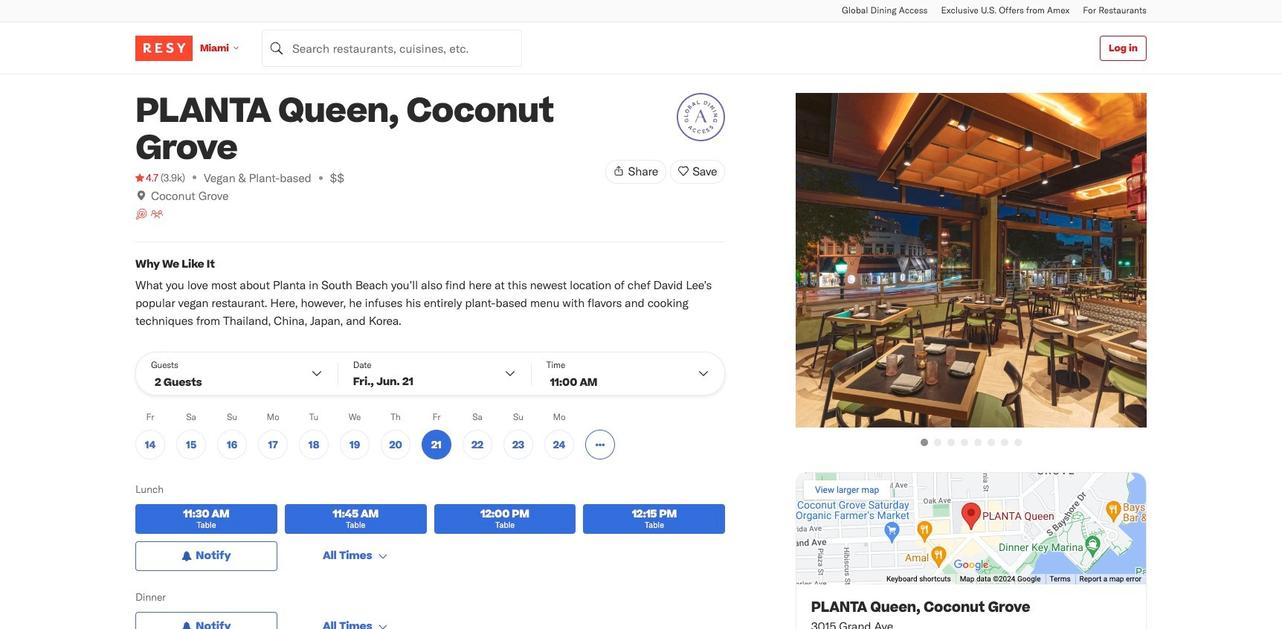 Task type: locate. For each thing, give the bounding box(es) containing it.
None field
[[262, 29, 522, 67]]

Search restaurants, cuisines, etc. text field
[[262, 29, 522, 67]]

4.7 out of 5 stars image
[[135, 170, 158, 185]]



Task type: vqa. For each thing, say whether or not it's contained in the screenshot.
the 4.9 out of 5 stars icon
no



